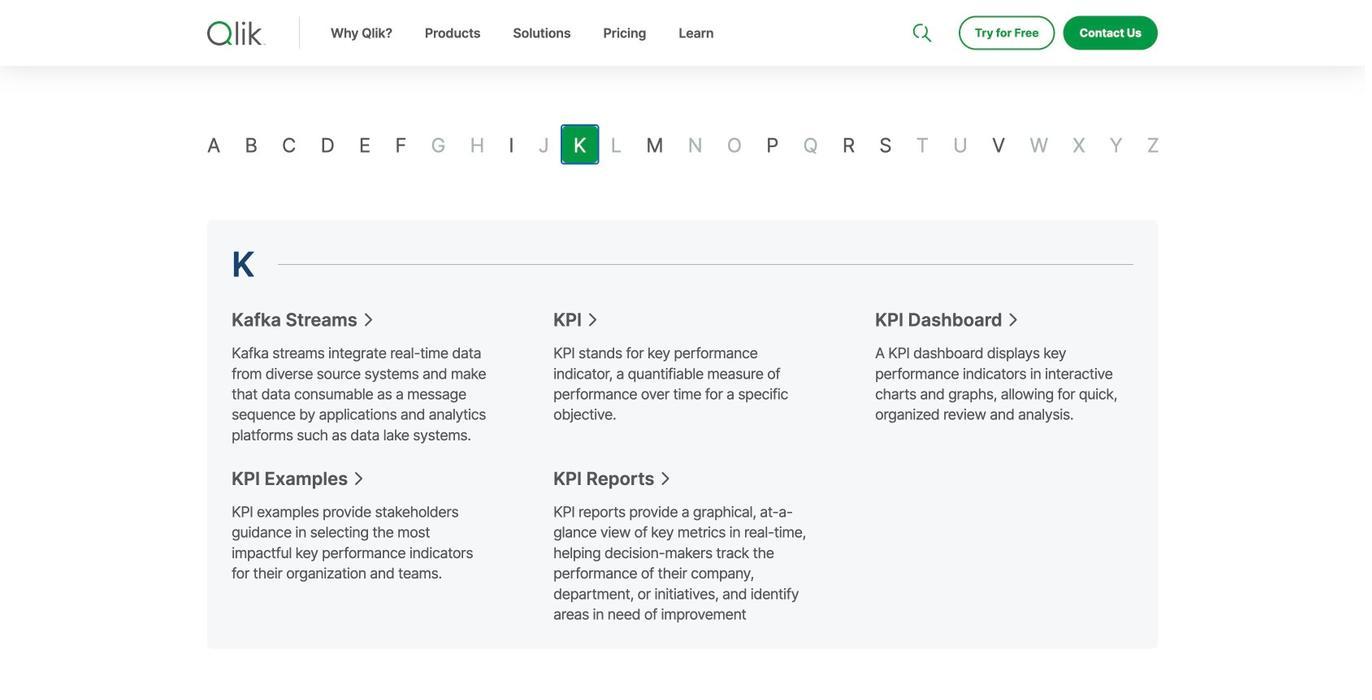 Task type: describe. For each thing, give the bounding box(es) containing it.
qlik image
[[207, 21, 266, 46]]

login image
[[1106, 0, 1119, 13]]



Task type: vqa. For each thing, say whether or not it's contained in the screenshot.
LOGIN icon
yes



Task type: locate. For each thing, give the bounding box(es) containing it.
support image
[[914, 0, 927, 13]]



